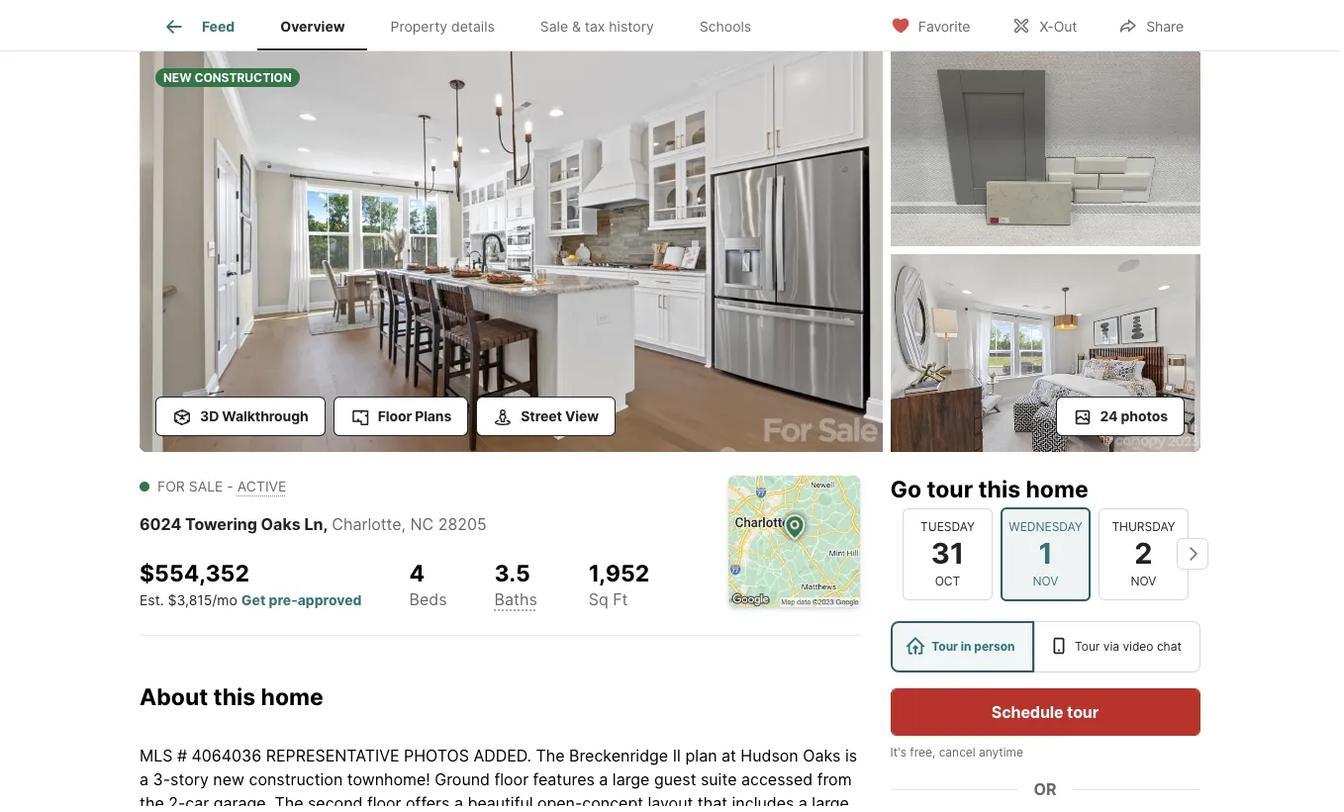 Task type: vqa. For each thing, say whether or not it's contained in the screenshot.
the left Rent
no



Task type: locate. For each thing, give the bounding box(es) containing it.
overview
[[280, 18, 345, 35]]

floor plans button
[[333, 396, 468, 436]]

tour up tuesday
[[927, 476, 974, 503]]

go tour this home
[[891, 476, 1089, 503]]

1 horizontal spatial this
[[979, 476, 1021, 503]]

0 vertical spatial tour
[[927, 476, 974, 503]]

0 vertical spatial this
[[979, 476, 1021, 503]]

pre-
[[269, 592, 298, 609]]

nov for 1
[[1033, 574, 1059, 588]]

1
[[1039, 537, 1053, 571]]

map entry image
[[728, 476, 860, 607]]

active
[[237, 478, 286, 494]]

1 horizontal spatial floor
[[494, 770, 529, 790]]

oaks
[[261, 514, 301, 534], [803, 746, 841, 766]]

about
[[140, 684, 208, 712]]

representative
[[266, 746, 399, 766]]

floor down 'townhome!'
[[367, 794, 401, 807]]

,
[[323, 514, 328, 534], [401, 514, 406, 534]]

large
[[613, 770, 650, 790]]

street view button
[[476, 396, 616, 436]]

sq
[[589, 590, 608, 610]]

ft
[[613, 590, 628, 610]]

1 horizontal spatial home
[[1026, 476, 1089, 503]]

street view
[[521, 407, 599, 424]]

oaks up "from"
[[803, 746, 841, 766]]

sale & tax history tab
[[517, 3, 677, 50]]

1 horizontal spatial tour
[[1068, 702, 1099, 722]]

beds
[[409, 590, 447, 610]]

the
[[536, 746, 565, 766], [275, 794, 303, 807]]

3d walkthrough button
[[155, 396, 325, 436]]

features
[[533, 770, 595, 790]]

video
[[1123, 639, 1154, 654]]

this up 4064036 at the left bottom
[[213, 684, 256, 712]]

tour right schedule
[[1068, 702, 1099, 722]]

layout
[[648, 794, 693, 807]]

nov inside thursday 2 nov
[[1131, 574, 1157, 588]]

construction
[[194, 70, 292, 85]]

thursday 2 nov
[[1112, 520, 1175, 588]]

1 vertical spatial oaks
[[803, 746, 841, 766]]

1 vertical spatial tour
[[1068, 702, 1099, 722]]

tour for tour via video chat
[[1075, 639, 1100, 654]]

schedule tour
[[992, 702, 1099, 722]]

0 horizontal spatial the
[[275, 794, 303, 807]]

it's
[[891, 745, 907, 760]]

2 tour from the left
[[1075, 639, 1100, 654]]

walkthrough
[[222, 407, 308, 424]]

, left the charlotte
[[323, 514, 328, 534]]

6024 towering oaks ln, charlotte, nc 28205 image
[[140, 48, 883, 452], [891, 48, 1201, 246], [891, 254, 1201, 452]]

for
[[157, 478, 185, 494]]

home up representative
[[261, 684, 323, 712]]

floor
[[378, 407, 412, 424]]

the up features
[[536, 746, 565, 766]]

1 horizontal spatial ,
[[401, 514, 406, 534]]

0 horizontal spatial oaks
[[261, 514, 301, 534]]

tour left via
[[1075, 639, 1100, 654]]

home up wednesday
[[1026, 476, 1089, 503]]

3d
[[200, 407, 219, 424]]

mls # 4064036 representative photos added. the breckenridge ii plan at hudson oaks is a 3-story new construction townhome! ground floor features a large guest suite accessed from the 2-car garage. the second floor offers a beautiful open-concept layout that includes a lar
[[140, 746, 858, 807]]

1 horizontal spatial tour
[[1075, 639, 1100, 654]]

or
[[1034, 779, 1057, 799]]

nov down 2
[[1131, 574, 1157, 588]]

0 horizontal spatial tour
[[927, 476, 974, 503]]

the down construction
[[275, 794, 303, 807]]

, left nc
[[401, 514, 406, 534]]

active link
[[237, 478, 286, 494]]

2 , from the left
[[401, 514, 406, 534]]

0 vertical spatial oaks
[[261, 514, 301, 534]]

next image
[[1177, 539, 1209, 570]]

1 nov from the left
[[1033, 574, 1059, 588]]

nov for 2
[[1131, 574, 1157, 588]]

0 vertical spatial floor
[[494, 770, 529, 790]]

view
[[565, 407, 599, 424]]

tour
[[927, 476, 974, 503], [1068, 702, 1099, 722]]

-
[[227, 478, 233, 494]]

0 horizontal spatial tour
[[932, 639, 959, 654]]

approved
[[298, 592, 362, 609]]

home
[[1026, 476, 1089, 503], [261, 684, 323, 712]]

mls
[[140, 746, 173, 766]]

a
[[140, 770, 148, 790], [599, 770, 608, 790], [454, 794, 463, 807], [799, 794, 808, 807]]

0 vertical spatial home
[[1026, 476, 1089, 503]]

0 horizontal spatial ,
[[323, 514, 328, 534]]

new
[[163, 70, 192, 85]]

oaks left ln at the left of the page
[[261, 514, 301, 534]]

this
[[979, 476, 1021, 503], [213, 684, 256, 712]]

concept
[[582, 794, 643, 807]]

plan
[[686, 746, 717, 766]]

schedule
[[992, 702, 1064, 722]]

1 horizontal spatial oaks
[[803, 746, 841, 766]]

1 horizontal spatial nov
[[1131, 574, 1157, 588]]

0 horizontal spatial home
[[261, 684, 323, 712]]

get
[[241, 592, 266, 609]]

2 nov from the left
[[1131, 574, 1157, 588]]

1 tour from the left
[[932, 639, 959, 654]]

6024
[[140, 514, 181, 534]]

tour inside "button"
[[1068, 702, 1099, 722]]

photos
[[404, 746, 469, 766]]

None button
[[1001, 508, 1091, 601], [903, 509, 993, 600], [1099, 509, 1189, 600], [1001, 508, 1091, 601], [903, 509, 993, 600], [1099, 509, 1189, 600]]

nov down the 1
[[1033, 574, 1059, 588]]

tab list
[[140, 0, 790, 50]]

1 vertical spatial home
[[261, 684, 323, 712]]

the
[[140, 794, 164, 807]]

x-
[[1040, 17, 1054, 34]]

1 vertical spatial this
[[213, 684, 256, 712]]

from
[[817, 770, 852, 790]]

floor
[[494, 770, 529, 790], [367, 794, 401, 807]]

tour left in
[[932, 639, 959, 654]]

person
[[975, 639, 1016, 654]]

1 vertical spatial floor
[[367, 794, 401, 807]]

nov
[[1033, 574, 1059, 588], [1131, 574, 1157, 588]]

this up wednesday
[[979, 476, 1021, 503]]

0 horizontal spatial floor
[[367, 794, 401, 807]]

floor up beautiful
[[494, 770, 529, 790]]

list box
[[891, 621, 1201, 673]]

0 horizontal spatial nov
[[1033, 574, 1059, 588]]

tour
[[932, 639, 959, 654], [1075, 639, 1100, 654]]

1 horizontal spatial the
[[536, 746, 565, 766]]

0 horizontal spatial this
[[213, 684, 256, 712]]

car
[[185, 794, 209, 807]]

2-
[[169, 794, 185, 807]]

4 beds
[[409, 560, 447, 610]]

that
[[698, 794, 728, 807]]

24 photos
[[1100, 407, 1168, 424]]

nov inside wednesday 1 nov
[[1033, 574, 1059, 588]]

details
[[451, 18, 495, 35]]

townhome!
[[347, 770, 430, 790]]



Task type: describe. For each thing, give the bounding box(es) containing it.
a up concept
[[599, 770, 608, 790]]

3.5
[[494, 560, 530, 587]]

share button
[[1102, 4, 1201, 45]]

ln
[[304, 514, 323, 534]]

tour in person option
[[891, 621, 1035, 673]]

towering
[[185, 514, 257, 534]]

wednesday 1 nov
[[1009, 520, 1083, 588]]

tour for schedule
[[1068, 702, 1099, 722]]

overview tab
[[258, 3, 368, 50]]

4064036
[[192, 746, 262, 766]]

28205
[[438, 514, 487, 534]]

tour for tour in person
[[932, 639, 959, 654]]

chat
[[1157, 639, 1182, 654]]

new construction link
[[140, 48, 883, 456]]

floor plans
[[378, 407, 452, 424]]

schedule tour button
[[891, 688, 1201, 736]]

tour for go
[[927, 476, 974, 503]]

get pre-approved link
[[241, 592, 362, 609]]

sale
[[189, 478, 223, 494]]

ground
[[435, 770, 490, 790]]

sale
[[540, 18, 568, 35]]

list box containing tour in person
[[891, 621, 1201, 673]]

x-out
[[1040, 17, 1077, 34]]

oct
[[935, 574, 960, 588]]

3-
[[153, 770, 170, 790]]

tuesday 31 oct
[[921, 520, 975, 588]]

history
[[609, 18, 654, 35]]

property details tab
[[368, 3, 517, 50]]

free,
[[910, 745, 936, 760]]

street
[[521, 407, 562, 424]]

beautiful
[[468, 794, 533, 807]]

cancel
[[939, 745, 976, 760]]

second
[[308, 794, 363, 807]]

it's free, cancel anytime
[[891, 745, 1024, 760]]

nc
[[410, 514, 434, 534]]

oaks inside mls # 4064036 representative photos added. the breckenridge ii plan at hudson oaks is a 3-story new construction townhome! ground floor features a large guest suite accessed from the 2-car garage. the second floor offers a beautiful open-concept layout that includes a lar
[[803, 746, 841, 766]]

2
[[1135, 537, 1153, 571]]

go
[[891, 476, 922, 503]]

in
[[961, 639, 972, 654]]

&
[[572, 18, 581, 35]]

baths
[[494, 590, 537, 610]]

1,952
[[589, 560, 650, 587]]

a down ground on the left
[[454, 794, 463, 807]]

new
[[213, 770, 245, 790]]

anytime
[[979, 745, 1024, 760]]

story
[[170, 770, 209, 790]]

favorite
[[918, 17, 970, 34]]

schools tab
[[677, 3, 774, 50]]

feed link
[[162, 15, 235, 39]]

tour via video chat option
[[1035, 621, 1201, 673]]

$3,815
[[168, 592, 212, 609]]

accessed
[[741, 770, 813, 790]]

1,952 sq ft
[[589, 560, 650, 610]]

#
[[177, 746, 187, 766]]

$554,352
[[140, 560, 249, 587]]

$554,352 est. $3,815 /mo get pre-approved
[[140, 560, 362, 609]]

/mo
[[212, 592, 237, 609]]

includes
[[732, 794, 794, 807]]

sale & tax history
[[540, 18, 654, 35]]

tour via video chat
[[1075, 639, 1182, 654]]

3.5 baths
[[494, 560, 537, 610]]

open-
[[537, 794, 582, 807]]

6024 towering oaks ln , charlotte , nc 28205
[[140, 514, 487, 534]]

31
[[931, 537, 964, 571]]

schools
[[700, 18, 751, 35]]

photos
[[1121, 407, 1168, 424]]

ii
[[673, 746, 681, 766]]

added.
[[474, 746, 532, 766]]

via
[[1104, 639, 1120, 654]]

1 , from the left
[[323, 514, 328, 534]]

charlotte
[[332, 514, 401, 534]]

0 vertical spatial the
[[536, 746, 565, 766]]

construction
[[249, 770, 343, 790]]

feed
[[202, 18, 235, 35]]

breckenridge
[[569, 746, 668, 766]]

a down accessed
[[799, 794, 808, 807]]

property
[[391, 18, 447, 35]]

a left 3-
[[140, 770, 148, 790]]

is
[[845, 746, 857, 766]]

1 vertical spatial the
[[275, 794, 303, 807]]

guest
[[654, 770, 696, 790]]

tour in person
[[932, 639, 1016, 654]]

4
[[409, 560, 425, 587]]

tuesday
[[921, 520, 975, 535]]

share
[[1146, 17, 1184, 34]]

baths link
[[494, 590, 537, 610]]

tab list containing feed
[[140, 0, 790, 50]]

garage.
[[214, 794, 270, 807]]

for sale - active
[[157, 478, 286, 494]]

new construction
[[163, 70, 292, 85]]

about this home
[[140, 684, 323, 712]]



